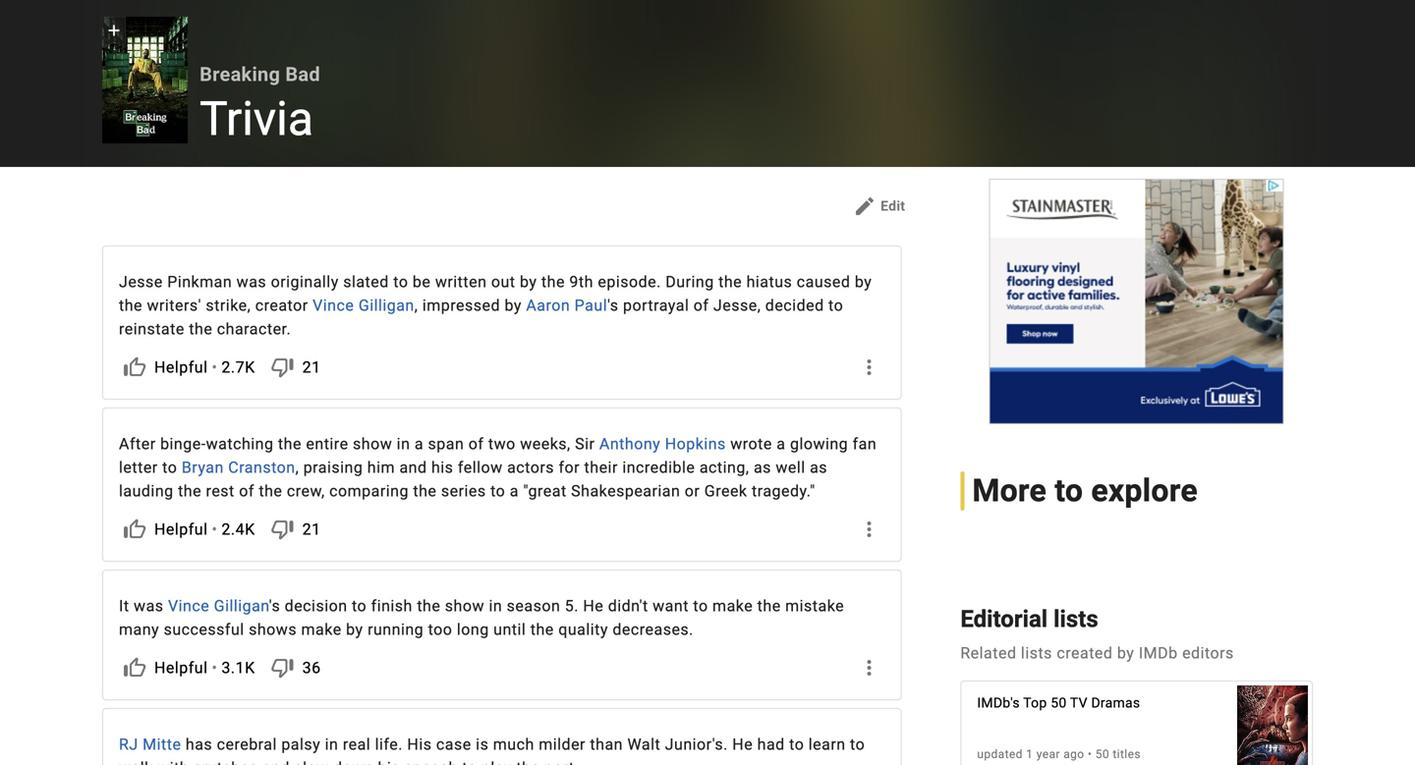 Task type: describe. For each thing, give the bounding box(es) containing it.
more to explore
[[972, 473, 1198, 510]]

incredible
[[622, 458, 695, 477]]

the up the aaron
[[541, 273, 565, 291]]

5.
[[565, 597, 579, 616]]

rj
[[119, 736, 138, 754]]

it
[[119, 597, 129, 616]]

is helpful image
[[123, 656, 146, 680]]

rj mitte link
[[119, 736, 181, 754]]

0 horizontal spatial vince
[[168, 597, 210, 616]]

in inside has cerebral palsy in real life. his case is much milder than walt junior's. he had to learn to walk with crutches and slow down his speech to play the part.
[[325, 736, 338, 754]]

36
[[302, 659, 321, 678]]

caused
[[797, 273, 850, 291]]

case
[[436, 736, 471, 754]]

character.
[[217, 320, 291, 339]]

imdb's
[[977, 695, 1020, 711]]

him
[[367, 458, 395, 477]]

, praising him and his fellow actors for their incredible acting, as well as lauding the rest of the crew, comparing the series to a "great shakespearian or greek tragedy."
[[119, 458, 827, 501]]

vince gilligan link for 's decision to finish the show in season 5. he didn't want to make the mistake many successful shows make by running too long until the quality decreases.
[[168, 597, 269, 616]]

he inside has cerebral palsy in real life. his case is much milder than walt junior's. he had to learn to walk with crutches and slow down his speech to play the part.
[[732, 736, 753, 754]]

actors
[[507, 458, 554, 477]]

want
[[653, 597, 689, 616]]

21 for 2.7k
[[302, 358, 321, 377]]

editorial lists
[[960, 605, 1098, 633]]

jesse,
[[713, 296, 761, 315]]

speech
[[404, 759, 458, 766]]

2 as from the left
[[810, 458, 827, 477]]

lists for editorial
[[1054, 605, 1098, 633]]

reinstate
[[119, 320, 185, 339]]

hopkins
[[665, 435, 726, 453]]

1 horizontal spatial gilligan
[[359, 296, 414, 315]]

portrayal
[[623, 296, 689, 315]]

jesse pinkman was originally slated to be written out by the 9th episode. during the hiatus caused by the writers' strike, creator
[[119, 273, 872, 315]]

is helpful image for helpful • 2.4k
[[123, 518, 146, 541]]

walt
[[627, 736, 661, 754]]

helpful for helpful • 3.1k
[[154, 659, 208, 678]]

breaking bad
[[200, 63, 320, 86]]

the left series
[[413, 482, 437, 501]]

to right want
[[693, 597, 708, 616]]

wrote a glowing fan letter to
[[119, 435, 877, 477]]

the inside has cerebral palsy in real life. his case is much milder than walt junior's. he had to learn to walk with crutches and slow down his speech to play the part.
[[516, 759, 540, 766]]

add image
[[104, 21, 124, 40]]

editors
[[1182, 644, 1234, 663]]

imdb
[[1139, 644, 1178, 663]]

show for the
[[445, 597, 484, 616]]

helpful for helpful • 2.7k
[[154, 358, 208, 377]]

0 horizontal spatial 50
[[1051, 695, 1067, 711]]

• for 2.7k
[[212, 358, 218, 377]]

sir
[[575, 435, 595, 453]]

bryan cranston
[[182, 458, 295, 477]]

by right caused
[[855, 273, 872, 291]]

anthony
[[599, 435, 661, 453]]

aaron paul link
[[526, 296, 607, 315]]

0 vertical spatial vince
[[313, 296, 354, 315]]

related lists created by imdb editors
[[960, 644, 1234, 663]]

greek
[[704, 482, 747, 501]]

dramas
[[1091, 695, 1140, 711]]

with
[[157, 759, 189, 766]]

anthony hopkins link
[[599, 435, 726, 453]]

fan
[[853, 435, 877, 453]]

well
[[776, 458, 805, 477]]

running
[[368, 621, 424, 639]]

part.
[[544, 759, 579, 766]]

watching
[[206, 435, 274, 453]]

to right had
[[789, 736, 804, 754]]

writers'
[[147, 296, 201, 315]]

than
[[590, 736, 623, 754]]

has cerebral palsy in real life. his case is much milder than walt junior's. he had to learn to walk with crutches and slow down his speech to play the part.
[[119, 736, 865, 766]]

jesse
[[119, 273, 163, 291]]

is not helpful image for 3.1k
[[271, 656, 294, 680]]

to inside wrote a glowing fan letter to
[[162, 458, 177, 477]]

by left imdb
[[1117, 644, 1134, 663]]

the up jesse,
[[718, 273, 742, 291]]

vince gilligan link for , impressed by
[[313, 296, 414, 315]]

is not helpful image for 2.4k
[[271, 518, 294, 541]]

edit image
[[853, 195, 877, 218]]

to inside , praising him and his fellow actors for their incredible acting, as well as lauding the rest of the crew, comparing the series to a "great shakespearian or greek tragedy."
[[490, 482, 505, 501]]

updated
[[977, 748, 1023, 761]]

2.7k
[[221, 358, 255, 377]]

glowing
[[790, 435, 848, 453]]

decision
[[285, 597, 347, 616]]

milder
[[539, 736, 586, 754]]

pinkman
[[167, 273, 232, 291]]

two
[[488, 435, 516, 453]]

the left mistake
[[757, 597, 781, 616]]

too
[[428, 621, 452, 639]]

wrote
[[730, 435, 772, 453]]

crutches
[[193, 759, 258, 766]]

rest
[[206, 482, 235, 501]]

• right ago
[[1088, 748, 1092, 761]]

real
[[343, 736, 371, 754]]

impressed
[[422, 296, 500, 315]]

the down bryan
[[178, 482, 202, 501]]

is helpful image for helpful • 2.7k
[[123, 356, 146, 379]]

hiatus
[[746, 273, 792, 291]]

the inside 's portrayal of jesse, decided to reinstate the character.
[[189, 320, 213, 339]]

0 vertical spatial ,
[[414, 296, 418, 315]]

edit
[[881, 198, 905, 214]]

shows
[[249, 621, 297, 639]]

has
[[186, 736, 212, 754]]

walk
[[119, 759, 153, 766]]

breaking
[[200, 63, 280, 86]]

share on social media image for 's decision to finish the show in season 5. he didn't want to make the mistake many successful shows make by running too long until the quality decreases.
[[857, 656, 881, 680]]

series
[[441, 482, 486, 501]]

tv
[[1070, 695, 1088, 711]]

by right out
[[520, 273, 537, 291]]

winona ryder, tom wlaschiha, david harbour, brett gelman, maya hawke, jamie campbell bower, natalia dyer, joseph quinn, caleb mclaughlin, sadie sink, millie bobby brown, finn wolfhard, charlie heaton, joe keery, noah schnapp, gaten matarazzo, priah ferguson, and eduardo franco in stranger things (2016) image
[[1237, 676, 1308, 766]]

1 horizontal spatial 50
[[1095, 748, 1109, 761]]

related
[[960, 644, 1017, 663]]

2.4k
[[221, 520, 255, 539]]

imdb's top 50 tv dramas
[[977, 695, 1140, 711]]

or
[[685, 482, 700, 501]]

didn't
[[608, 597, 648, 616]]

1 vertical spatial was
[[134, 597, 164, 616]]

play
[[481, 759, 512, 766]]

down
[[333, 759, 373, 766]]

and inside , praising him and his fellow actors for their incredible acting, as well as lauding the rest of the crew, comparing the series to a "great shakespearian or greek tragedy."
[[399, 458, 427, 477]]

by inside 's decision to finish the show in season 5. he didn't want to make the mistake many successful shows make by running too long until the quality decreases.
[[346, 621, 363, 639]]



Task type: vqa. For each thing, say whether or not it's contained in the screenshot.
binge-
yes



Task type: locate. For each thing, give the bounding box(es) containing it.
0 vertical spatial 's
[[607, 296, 619, 315]]

helpful down successful
[[154, 659, 208, 678]]

tragedy."
[[752, 482, 815, 501]]

year
[[1036, 748, 1060, 761]]

1 vertical spatial 's
[[269, 597, 280, 616]]

quality
[[558, 621, 608, 639]]

1 vertical spatial is not helpful image
[[271, 518, 294, 541]]

a left span at the left of page
[[415, 435, 424, 453]]

3 is not helpful image from the top
[[271, 656, 294, 680]]

1 as from the left
[[754, 458, 771, 477]]

in inside 's decision to finish the show in season 5. he didn't want to make the mistake many successful shows make by running too long until the quality decreases.
[[489, 597, 502, 616]]

0 horizontal spatial his
[[378, 759, 400, 766]]

0 vertical spatial show
[[353, 435, 392, 453]]

show inside 's decision to finish the show in season 5. he didn't want to make the mistake many successful shows make by running too long until the quality decreases.
[[445, 597, 484, 616]]

0 horizontal spatial show
[[353, 435, 392, 453]]

2 vertical spatial of
[[239, 482, 254, 501]]

• for 3.1k
[[212, 659, 218, 678]]

1 vertical spatial vince
[[168, 597, 210, 616]]

0 vertical spatial is helpful image
[[123, 356, 146, 379]]

was up strike,
[[237, 273, 266, 291]]

gilligan down slated
[[359, 296, 414, 315]]

1 horizontal spatial he
[[732, 736, 753, 754]]

2 vertical spatial helpful
[[154, 659, 208, 678]]

0 vertical spatial his
[[431, 458, 453, 477]]

0 vertical spatial he
[[583, 597, 604, 616]]

weeks,
[[520, 435, 571, 453]]

0 vertical spatial in
[[397, 435, 410, 453]]

1 is helpful image from the top
[[123, 356, 146, 379]]

to down fellow
[[490, 482, 505, 501]]

helpful • 2.7k
[[154, 358, 255, 377]]

21 down creator
[[302, 358, 321, 377]]

had
[[757, 736, 785, 754]]

0 vertical spatial was
[[237, 273, 266, 291]]

share on social media image
[[857, 518, 881, 541]]

0 horizontal spatial a
[[415, 435, 424, 453]]

was
[[237, 273, 266, 291], [134, 597, 164, 616]]

a up well
[[777, 435, 786, 453]]

edit button
[[845, 191, 913, 222]]

1 horizontal spatial vince gilligan link
[[313, 296, 414, 315]]

is helpful image down lauding
[[123, 518, 146, 541]]

created
[[1057, 644, 1113, 663]]

palsy
[[281, 736, 321, 754]]

top
[[1023, 695, 1047, 711]]

0 horizontal spatial make
[[301, 621, 342, 639]]

as down 'wrote'
[[754, 458, 771, 477]]

0 horizontal spatial gilligan
[[214, 597, 269, 616]]

1 vertical spatial and
[[262, 759, 290, 766]]

•
[[212, 358, 218, 377], [212, 520, 218, 539], [212, 659, 218, 678], [1088, 748, 1092, 761]]

creator
[[255, 296, 308, 315]]

1 horizontal spatial as
[[810, 458, 827, 477]]

is helpful image
[[123, 356, 146, 379], [123, 518, 146, 541]]

his inside has cerebral palsy in real life. his case is much milder than walt junior's. he had to learn to walk with crutches and slow down his speech to play the part.
[[378, 759, 400, 766]]

, up the crew,
[[295, 458, 299, 477]]

2 vertical spatial in
[[325, 736, 338, 754]]

's for decision
[[269, 597, 280, 616]]

1 is not helpful image from the top
[[271, 356, 294, 379]]

their
[[584, 458, 618, 477]]

of inside , praising him and his fellow actors for their incredible acting, as well as lauding the rest of the crew, comparing the series to a "great shakespearian or greek tragedy."
[[239, 482, 254, 501]]

2 share on social media image from the top
[[857, 656, 881, 680]]

advertisement region
[[989, 179, 1284, 424]]

• left 3.1k
[[212, 659, 218, 678]]

mitte
[[143, 736, 181, 754]]

breaking bad image
[[102, 17, 188, 143]]

long
[[457, 621, 489, 639]]

lists for related
[[1021, 644, 1052, 663]]

share on social media image
[[857, 356, 881, 379], [857, 656, 881, 680]]

as down glowing
[[810, 458, 827, 477]]

0 horizontal spatial as
[[754, 458, 771, 477]]

2 21 from the top
[[302, 520, 321, 539]]

out
[[491, 273, 515, 291]]

letter
[[119, 458, 158, 477]]

, inside , praising him and his fellow actors for their incredible acting, as well as lauding the rest of the crew, comparing the series to a "great shakespearian or greek tragedy."
[[295, 458, 299, 477]]

make right want
[[713, 597, 753, 616]]

vince gilligan , impressed by aaron paul
[[313, 296, 607, 315]]

was inside jesse pinkman was originally slated to be written out by the 9th episode. during the hiatus caused by the writers' strike, creator
[[237, 273, 266, 291]]

strike,
[[206, 296, 251, 315]]

show up the him
[[353, 435, 392, 453]]

his down span at the left of page
[[431, 458, 453, 477]]

to right more
[[1055, 473, 1083, 510]]

21 for 2.4k
[[302, 520, 321, 539]]

paul
[[575, 296, 607, 315]]

0 vertical spatial 50
[[1051, 695, 1067, 711]]

1 horizontal spatial was
[[237, 273, 266, 291]]

1 horizontal spatial a
[[510, 482, 519, 501]]

comparing
[[329, 482, 409, 501]]

the down writers'
[[189, 320, 213, 339]]

1 horizontal spatial show
[[445, 597, 484, 616]]

life.
[[375, 736, 403, 754]]

after binge-watching the entire show in a span of two weeks, sir anthony hopkins
[[119, 435, 726, 453]]

show up long
[[445, 597, 484, 616]]

1 vertical spatial gilligan
[[214, 597, 269, 616]]

0 vertical spatial vince gilligan link
[[313, 296, 414, 315]]

to down the is at the left
[[462, 759, 477, 766]]

learn
[[809, 736, 846, 754]]

1 vertical spatial in
[[489, 597, 502, 616]]

1 vertical spatial ,
[[295, 458, 299, 477]]

2 horizontal spatial in
[[489, 597, 502, 616]]

the up cranston
[[278, 435, 302, 453]]

's inside 's portrayal of jesse, decided to reinstate the character.
[[607, 296, 619, 315]]

helpful • 2.4k
[[154, 520, 255, 539]]

a inside wrote a glowing fan letter to
[[777, 435, 786, 453]]

rj mitte
[[119, 736, 181, 754]]

1 vertical spatial make
[[301, 621, 342, 639]]

a down actors
[[510, 482, 519, 501]]

of down during
[[694, 296, 709, 315]]

and down the 'after binge-watching the entire show in a span of two weeks, sir anthony hopkins'
[[399, 458, 427, 477]]

much
[[493, 736, 534, 754]]

to inside jesse pinkman was originally slated to be written out by the 9th episode. during the hiatus caused by the writers' strike, creator
[[393, 273, 408, 291]]

many
[[119, 621, 159, 639]]

0 horizontal spatial lists
[[1021, 644, 1052, 663]]

1 vertical spatial vince gilligan link
[[168, 597, 269, 616]]

0 vertical spatial and
[[399, 458, 427, 477]]

make down decision
[[301, 621, 342, 639]]

to right the learn
[[850, 736, 865, 754]]

the down season
[[530, 621, 554, 639]]

his inside , praising him and his fellow actors for their incredible acting, as well as lauding the rest of the crew, comparing the series to a "great shakespearian or greek tragedy."
[[431, 458, 453, 477]]

3.1k
[[221, 659, 255, 678]]

1 horizontal spatial and
[[399, 458, 427, 477]]

1 vertical spatial 50
[[1095, 748, 1109, 761]]

crew,
[[287, 482, 325, 501]]

entire
[[306, 435, 348, 453]]

the
[[541, 273, 565, 291], [718, 273, 742, 291], [119, 296, 143, 315], [189, 320, 213, 339], [278, 435, 302, 453], [178, 482, 202, 501], [259, 482, 282, 501], [413, 482, 437, 501], [417, 597, 441, 616], [757, 597, 781, 616], [530, 621, 554, 639], [516, 759, 540, 766]]

of up fellow
[[468, 435, 484, 453]]

1 vertical spatial his
[[378, 759, 400, 766]]

0 horizontal spatial and
[[262, 759, 290, 766]]

1 horizontal spatial lists
[[1054, 605, 1098, 633]]

vince gilligan link up successful
[[168, 597, 269, 616]]

1 share on social media image from the top
[[857, 356, 881, 379]]

it was vince gilligan
[[119, 597, 269, 616]]

and inside has cerebral palsy in real life. his case is much milder than walt junior's. he had to learn to walk with crutches and slow down his speech to play the part.
[[262, 759, 290, 766]]

of inside 's portrayal of jesse, decided to reinstate the character.
[[694, 296, 709, 315]]

1 horizontal spatial ,
[[414, 296, 418, 315]]

share on social media image for , impressed by
[[857, 356, 881, 379]]

• left 2.4k
[[212, 520, 218, 539]]

0 vertical spatial 21
[[302, 358, 321, 377]]

to inside 's portrayal of jesse, decided to reinstate the character.
[[828, 296, 843, 315]]

of
[[694, 296, 709, 315], [468, 435, 484, 453], [239, 482, 254, 501]]

the down much
[[516, 759, 540, 766]]

the down jesse
[[119, 296, 143, 315]]

0 horizontal spatial he
[[583, 597, 604, 616]]

21 down the crew,
[[302, 520, 321, 539]]

show for entire
[[353, 435, 392, 453]]

the up too
[[417, 597, 441, 616]]

vince up successful
[[168, 597, 210, 616]]

0 vertical spatial lists
[[1054, 605, 1098, 633]]

mistake
[[785, 597, 844, 616]]

2 horizontal spatial of
[[694, 296, 709, 315]]

make
[[713, 597, 753, 616], [301, 621, 342, 639]]

his
[[407, 736, 432, 754]]

season
[[507, 597, 560, 616]]

was right it
[[134, 597, 164, 616]]

to left finish
[[352, 597, 367, 616]]

gilligan up shows
[[214, 597, 269, 616]]

slated
[[343, 273, 389, 291]]

1 vertical spatial of
[[468, 435, 484, 453]]

helpful • 3.1k
[[154, 659, 255, 678]]

helpful down "reinstate"
[[154, 358, 208, 377]]

a inside , praising him and his fellow actors for their incredible acting, as well as lauding the rest of the crew, comparing the series to a "great shakespearian or greek tragedy."
[[510, 482, 519, 501]]

is not helpful image
[[271, 356, 294, 379], [271, 518, 294, 541], [271, 656, 294, 680]]

2 is helpful image from the top
[[123, 518, 146, 541]]

1
[[1026, 748, 1033, 761]]

2 helpful from the top
[[154, 520, 208, 539]]

1 vertical spatial 21
[[302, 520, 321, 539]]

in up the until
[[489, 597, 502, 616]]

1 vertical spatial he
[[732, 736, 753, 754]]

decreases.
[[613, 621, 694, 639]]

0 vertical spatial share on social media image
[[857, 356, 881, 379]]

0 horizontal spatial was
[[134, 597, 164, 616]]

0 vertical spatial gilligan
[[359, 296, 414, 315]]

to left be
[[393, 273, 408, 291]]

his down life.
[[378, 759, 400, 766]]

in for a
[[397, 435, 410, 453]]

the down cranston
[[259, 482, 282, 501]]

is not helpful image right 2.4k
[[271, 518, 294, 541]]

1 vertical spatial share on social media image
[[857, 656, 881, 680]]

he left had
[[732, 736, 753, 754]]

's down episode.
[[607, 296, 619, 315]]

he inside 's decision to finish the show in season 5. he didn't want to make the mistake many successful shows make by running too long until the quality decreases.
[[583, 597, 604, 616]]

lists up created
[[1054, 605, 1098, 633]]

1 horizontal spatial his
[[431, 458, 453, 477]]

0 horizontal spatial 's
[[269, 597, 280, 616]]

is
[[476, 736, 489, 754]]

2 vertical spatial is not helpful image
[[271, 656, 294, 680]]

1 horizontal spatial in
[[397, 435, 410, 453]]

1 helpful from the top
[[154, 358, 208, 377]]

0 vertical spatial make
[[713, 597, 753, 616]]

3 helpful from the top
[[154, 659, 208, 678]]

, down be
[[414, 296, 418, 315]]

vince gilligan link down slated
[[313, 296, 414, 315]]

2 is not helpful image from the top
[[271, 518, 294, 541]]

editorial
[[960, 605, 1048, 633]]

0 vertical spatial of
[[694, 296, 709, 315]]

helpful for helpful • 2.4k
[[154, 520, 208, 539]]

in
[[397, 435, 410, 453], [489, 597, 502, 616], [325, 736, 338, 754]]

lists down editorial lists on the right
[[1021, 644, 1052, 663]]

50 left the tv
[[1051, 695, 1067, 711]]

1 horizontal spatial 's
[[607, 296, 619, 315]]

vince down originally
[[313, 296, 354, 315]]

0 vertical spatial helpful
[[154, 358, 208, 377]]

in left span at the left of page
[[397, 435, 410, 453]]

0 horizontal spatial vince gilligan link
[[168, 597, 269, 616]]

after
[[119, 435, 156, 453]]

trivia
[[200, 91, 313, 146]]

's inside 's decision to finish the show in season 5. he didn't want to make the mistake many successful shows make by running too long until the quality decreases.
[[269, 597, 280, 616]]

1 horizontal spatial make
[[713, 597, 753, 616]]

• for 2.4k
[[212, 520, 218, 539]]

to down "binge-"
[[162, 458, 177, 477]]

to down caused
[[828, 296, 843, 315]]

bryan
[[182, 458, 224, 477]]

is not helpful image right 2.7k
[[271, 356, 294, 379]]

in for season
[[489, 597, 502, 616]]

0 vertical spatial is not helpful image
[[271, 356, 294, 379]]

fellow
[[458, 458, 503, 477]]

is not helpful image left the 36 on the bottom of page
[[271, 656, 294, 680]]

2 horizontal spatial a
[[777, 435, 786, 453]]

to
[[393, 273, 408, 291], [828, 296, 843, 315], [162, 458, 177, 477], [1055, 473, 1083, 510], [490, 482, 505, 501], [352, 597, 367, 616], [693, 597, 708, 616], [789, 736, 804, 754], [850, 736, 865, 754], [462, 759, 477, 766]]

ago
[[1064, 748, 1084, 761]]

helpful down lauding
[[154, 520, 208, 539]]

1 21 from the top
[[302, 358, 321, 377]]

and down palsy
[[262, 759, 290, 766]]

1 vertical spatial show
[[445, 597, 484, 616]]

21
[[302, 358, 321, 377], [302, 520, 321, 539]]

is helpful image down "reinstate"
[[123, 356, 146, 379]]

1 horizontal spatial of
[[468, 435, 484, 453]]

0 horizontal spatial in
[[325, 736, 338, 754]]

by left running in the bottom left of the page
[[346, 621, 363, 639]]

• left 2.7k
[[212, 358, 218, 377]]

1 vertical spatial helpful
[[154, 520, 208, 539]]

0 horizontal spatial ,
[[295, 458, 299, 477]]

bryan cranston link
[[182, 458, 295, 477]]

in left real
[[325, 736, 338, 754]]

finish
[[371, 597, 413, 616]]

's portrayal of jesse, decided to reinstate the character.
[[119, 296, 843, 339]]

binge-
[[160, 435, 206, 453]]

bad
[[285, 63, 320, 86]]

group
[[102, 17, 188, 143]]

1 vertical spatial is helpful image
[[123, 518, 146, 541]]

's up shows
[[269, 597, 280, 616]]

episode.
[[598, 273, 661, 291]]

50 left titles
[[1095, 748, 1109, 761]]

shakespearian
[[571, 482, 680, 501]]

1 horizontal spatial vince
[[313, 296, 354, 315]]

by down out
[[505, 296, 522, 315]]

's for portrayal
[[607, 296, 619, 315]]

a
[[415, 435, 424, 453], [777, 435, 786, 453], [510, 482, 519, 501]]

is not helpful image for 2.7k
[[271, 356, 294, 379]]

until
[[493, 621, 526, 639]]

he right 5.
[[583, 597, 604, 616]]

originally
[[271, 273, 339, 291]]

for
[[559, 458, 580, 477]]

of down bryan cranston link
[[239, 482, 254, 501]]

's decision to finish the show in season 5. he didn't want to make the mistake many successful shows make by running too long until the quality decreases.
[[119, 597, 844, 639]]

aaron
[[526, 296, 570, 315]]

his
[[431, 458, 453, 477], [378, 759, 400, 766]]

0 horizontal spatial of
[[239, 482, 254, 501]]

span
[[428, 435, 464, 453]]

1 vertical spatial lists
[[1021, 644, 1052, 663]]

"great
[[523, 482, 567, 501]]



